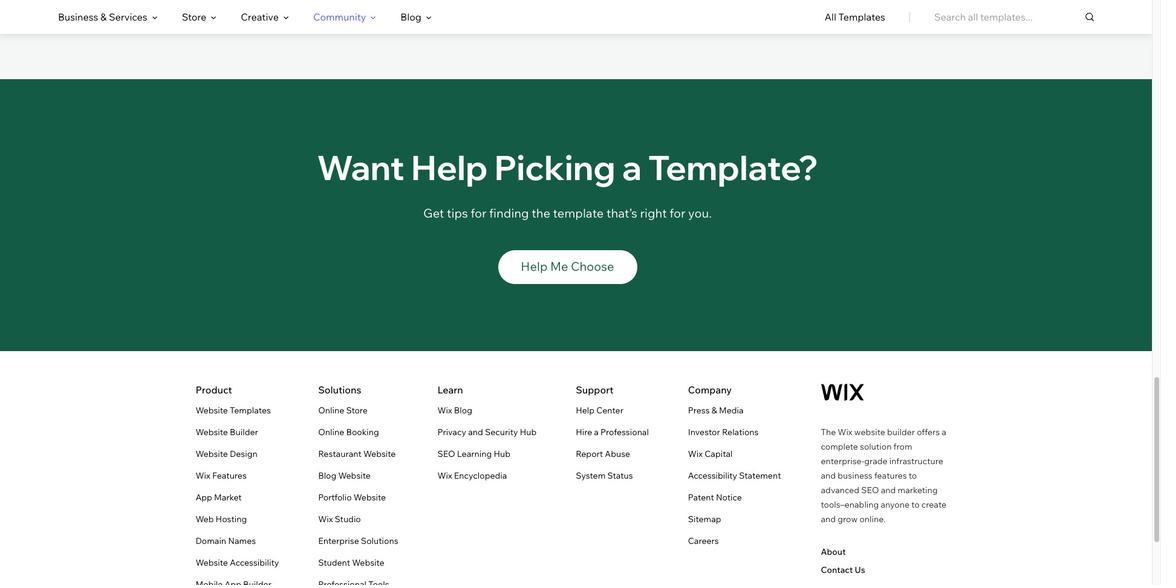 Task type: locate. For each thing, give the bounding box(es) containing it.
2 online from the top
[[318, 427, 344, 438]]

portfolio website
[[318, 492, 386, 503]]

picking
[[494, 146, 616, 189]]

wix for wix studio
[[318, 514, 333, 525]]

wix inside the wix website builder offers a complete solution from enterprise-grade infrastructure and business features to advanced seo and marketing tools–enabling anyone to create and grow online.
[[838, 427, 853, 438]]

1 horizontal spatial &
[[712, 405, 717, 416]]

1 vertical spatial templates
[[230, 405, 271, 416]]

enterprise-
[[821, 456, 864, 467]]

1 vertical spatial help
[[521, 259, 548, 274]]

wix studio link
[[318, 512, 361, 527]]

and down features
[[881, 485, 896, 496]]

center
[[596, 405, 624, 416]]

online up restaurant at the bottom of the page
[[318, 427, 344, 438]]

0 vertical spatial solutions
[[318, 384, 361, 396]]

advanced
[[821, 485, 860, 496]]

solutions up student website
[[361, 536, 398, 547]]

1 horizontal spatial seo
[[861, 485, 879, 496]]

hub right security
[[520, 427, 537, 438]]

None search field
[[934, 0, 1094, 34]]

for right tips
[[471, 205, 487, 221]]

accessibility down 'names'
[[230, 557, 279, 568]]

2 horizontal spatial a
[[942, 427, 947, 438]]

finding
[[489, 205, 529, 221]]

report abuse
[[576, 449, 630, 460]]

hire a professional
[[576, 427, 649, 438]]

abuse
[[605, 449, 630, 460]]

website design
[[196, 449, 257, 460]]

1 vertical spatial accessibility
[[230, 557, 279, 568]]

templates right all
[[839, 11, 885, 23]]

website inside "link"
[[196, 427, 228, 438]]

1 horizontal spatial store
[[346, 405, 368, 416]]

website down the domain
[[196, 557, 228, 568]]

business
[[58, 11, 98, 23]]

a
[[622, 146, 642, 189], [594, 427, 599, 438], [942, 427, 947, 438]]

to down infrastructure
[[909, 470, 917, 481]]

0 horizontal spatial accessibility
[[230, 557, 279, 568]]

web
[[196, 514, 214, 525]]

a right offers
[[942, 427, 947, 438]]

restaurant website link
[[318, 447, 396, 461]]

wix
[[438, 405, 452, 416], [838, 427, 853, 438], [688, 449, 703, 460], [196, 470, 210, 481], [438, 470, 452, 481], [318, 514, 333, 525]]

media
[[719, 405, 744, 416]]

a up that's on the top of the page
[[622, 146, 642, 189]]

blog inside categories by subject element
[[401, 11, 421, 23]]

& left services
[[100, 11, 107, 23]]

online
[[318, 405, 344, 416], [318, 427, 344, 438]]

relations
[[722, 427, 759, 438]]

templates for all templates
[[839, 11, 885, 23]]

encyclopedia
[[454, 470, 507, 481]]

website
[[196, 405, 228, 416], [196, 427, 228, 438], [196, 449, 228, 460], [364, 449, 396, 460], [338, 470, 371, 481], [354, 492, 386, 503], [196, 557, 228, 568], [352, 557, 384, 568]]

a right hire
[[594, 427, 599, 438]]

enterprise
[[318, 536, 359, 547]]

templates inside all templates link
[[839, 11, 885, 23]]

1 vertical spatial online
[[318, 427, 344, 438]]

to
[[909, 470, 917, 481], [912, 499, 920, 510]]

accessibility inside website accessibility "link"
[[230, 557, 279, 568]]

online booking link
[[318, 425, 379, 440]]

seo learning hub link
[[438, 447, 510, 461]]

infrastructure
[[890, 456, 943, 467]]

sitemap
[[688, 514, 721, 525]]

1 vertical spatial &
[[712, 405, 717, 416]]

app market
[[196, 492, 242, 503]]

press
[[688, 405, 710, 416]]

&
[[100, 11, 107, 23], [712, 405, 717, 416]]

1 horizontal spatial blog
[[401, 11, 421, 23]]

website up website design
[[196, 427, 228, 438]]

names
[[228, 536, 256, 547]]

help left the me
[[521, 259, 548, 274]]

system status link
[[576, 469, 633, 483]]

2 horizontal spatial blog
[[454, 405, 472, 416]]

seo down business
[[861, 485, 879, 496]]

get tips for finding the template that's right for you.
[[423, 205, 712, 221]]

template?
[[648, 146, 818, 189]]

0 horizontal spatial hub
[[494, 449, 510, 460]]

solutions
[[318, 384, 361, 396], [361, 536, 398, 547]]

careers link
[[688, 534, 719, 548]]

studio
[[335, 514, 361, 525]]

online up online booking
[[318, 405, 344, 416]]

help center
[[576, 405, 624, 416]]

1 horizontal spatial help
[[521, 259, 548, 274]]

seo learning hub
[[438, 449, 510, 460]]

features
[[212, 470, 247, 481]]

wix left encyclopedia
[[438, 470, 452, 481]]

& right "press"
[[712, 405, 717, 416]]

0 vertical spatial accessibility
[[688, 470, 737, 481]]

help for help me choose
[[521, 259, 548, 274]]

and up learning
[[468, 427, 483, 438]]

help up tips
[[411, 146, 488, 189]]

templates inside website templates link
[[230, 405, 271, 416]]

accessibility down wix capital link
[[688, 470, 737, 481]]

website up portfolio website
[[338, 470, 371, 481]]

creative
[[241, 11, 279, 23]]

1 horizontal spatial hub
[[520, 427, 537, 438]]

seo
[[438, 449, 455, 460], [861, 485, 879, 496]]

wix left studio
[[318, 514, 333, 525]]

1 online from the top
[[318, 405, 344, 416]]

all
[[825, 11, 836, 23]]

categories by subject element
[[58, 1, 432, 33]]

1 vertical spatial hub
[[494, 449, 510, 460]]

seo inside the wix website builder offers a complete solution from enterprise-grade infrastructure and business features to advanced seo and marketing tools–enabling anyone to create and grow online.
[[861, 485, 879, 496]]

hub inside privacy and security hub link
[[520, 427, 537, 438]]

wix down learn
[[438, 405, 452, 416]]

help inside help center 'link'
[[576, 405, 595, 416]]

0 horizontal spatial seo
[[438, 449, 455, 460]]

tools–enabling
[[821, 499, 879, 510]]

0 horizontal spatial help
[[411, 146, 488, 189]]

business
[[838, 470, 873, 481]]

store
[[182, 11, 206, 23], [346, 405, 368, 416]]

hire
[[576, 427, 592, 438]]

0 vertical spatial seo
[[438, 449, 455, 460]]

capital
[[705, 449, 733, 460]]

0 horizontal spatial a
[[594, 427, 599, 438]]

help me choose link
[[498, 250, 637, 284]]

0 horizontal spatial templates
[[230, 405, 271, 416]]

patent notice
[[688, 492, 742, 503]]

about link
[[821, 547, 846, 557]]

0 vertical spatial help
[[411, 146, 488, 189]]

learn
[[438, 384, 463, 396]]

statement
[[739, 470, 781, 481]]

1 horizontal spatial templates
[[839, 11, 885, 23]]

wix left capital
[[688, 449, 703, 460]]

right
[[640, 205, 667, 221]]

notice
[[716, 492, 742, 503]]

& inside categories by subject element
[[100, 11, 107, 23]]

online.
[[860, 514, 886, 525]]

and
[[468, 427, 483, 438], [821, 470, 836, 481], [881, 485, 896, 496], [821, 514, 836, 525]]

1 horizontal spatial for
[[670, 205, 686, 221]]

2 vertical spatial blog
[[318, 470, 336, 481]]

enterprise solutions
[[318, 536, 398, 547]]

0 vertical spatial &
[[100, 11, 107, 23]]

0 vertical spatial templates
[[839, 11, 885, 23]]

for left you.
[[670, 205, 686, 221]]

features
[[875, 470, 907, 481]]

2 vertical spatial help
[[576, 405, 595, 416]]

0 horizontal spatial for
[[471, 205, 487, 221]]

student
[[318, 557, 350, 568]]

0 vertical spatial hub
[[520, 427, 537, 438]]

help inside help me choose link
[[521, 259, 548, 274]]

investor
[[688, 427, 720, 438]]

wix up the app
[[196, 470, 210, 481]]

wix logo, homepage image
[[821, 384, 864, 401]]

security
[[485, 427, 518, 438]]

help up hire
[[576, 405, 595, 416]]

online for online store
[[318, 405, 344, 416]]

and up advanced
[[821, 470, 836, 481]]

0 vertical spatial store
[[182, 11, 206, 23]]

website
[[854, 427, 885, 438]]

that's
[[607, 205, 637, 221]]

wix encyclopedia
[[438, 470, 507, 481]]

templates up builder
[[230, 405, 271, 416]]

0 vertical spatial online
[[318, 405, 344, 416]]

templates for website templates
[[230, 405, 271, 416]]

wix up complete
[[838, 427, 853, 438]]

1 vertical spatial seo
[[861, 485, 879, 496]]

0 horizontal spatial &
[[100, 11, 107, 23]]

1 horizontal spatial accessibility
[[688, 470, 737, 481]]

support
[[576, 384, 614, 396]]

0 vertical spatial blog
[[401, 11, 421, 23]]

wix blog link
[[438, 403, 472, 418]]

0 vertical spatial to
[[909, 470, 917, 481]]

0 horizontal spatial store
[[182, 11, 206, 23]]

services
[[109, 11, 147, 23]]

offers
[[917, 427, 940, 438]]

2 horizontal spatial help
[[576, 405, 595, 416]]

help
[[411, 146, 488, 189], [521, 259, 548, 274], [576, 405, 595, 416]]

seo down privacy
[[438, 449, 455, 460]]

press & media link
[[688, 403, 744, 418]]

to down marketing
[[912, 499, 920, 510]]

0 horizontal spatial blog
[[318, 470, 336, 481]]

website down the 'booking'
[[364, 449, 396, 460]]

hub down security
[[494, 449, 510, 460]]

2 for from the left
[[670, 205, 686, 221]]

a inside hire a professional link
[[594, 427, 599, 438]]

product
[[196, 384, 232, 396]]

solutions up online store
[[318, 384, 361, 396]]



Task type: vqa. For each thing, say whether or not it's contained in the screenshot.
Help
yes



Task type: describe. For each thing, give the bounding box(es) containing it.
online store
[[318, 405, 368, 416]]

press & media
[[688, 405, 744, 416]]

contact us link
[[821, 565, 865, 576]]

privacy
[[438, 427, 466, 438]]

sitemap link
[[688, 512, 721, 527]]

system
[[576, 470, 606, 481]]

store inside categories by subject element
[[182, 11, 206, 23]]

wix for wix features
[[196, 470, 210, 481]]

1 vertical spatial to
[[912, 499, 920, 510]]

pagination element
[[58, 0, 1094, 79]]

a inside the wix website builder offers a complete solution from enterprise-grade infrastructure and business features to advanced seo and marketing tools–enabling anyone to create and grow online.
[[942, 427, 947, 438]]

student website
[[318, 557, 384, 568]]

me
[[550, 259, 568, 274]]

blog website
[[318, 470, 371, 481]]

grow
[[838, 514, 858, 525]]

careers
[[688, 536, 719, 547]]

professional
[[601, 427, 649, 438]]

solution
[[860, 441, 892, 452]]

status
[[607, 470, 633, 481]]

online store link
[[318, 403, 368, 418]]

wix for wix capital
[[688, 449, 703, 460]]

website up wix features
[[196, 449, 228, 460]]

web hosting
[[196, 514, 247, 525]]

you.
[[688, 205, 712, 221]]

hosting
[[216, 514, 247, 525]]

website templates link
[[196, 403, 271, 418]]

design
[[230, 449, 257, 460]]

blog website link
[[318, 469, 371, 483]]

grade
[[864, 456, 888, 467]]

wix encyclopedia link
[[438, 469, 507, 483]]

investor relations link
[[688, 425, 759, 440]]

blog for blog
[[401, 11, 421, 23]]

website templates
[[196, 405, 271, 416]]

domain names
[[196, 536, 256, 547]]

system status
[[576, 470, 633, 481]]

website up studio
[[354, 492, 386, 503]]

portfolio website link
[[318, 490, 386, 505]]

& for services
[[100, 11, 107, 23]]

categories. use the left and right arrow keys to navigate the menu element
[[0, 0, 1152, 34]]

blog for blog website
[[318, 470, 336, 481]]

complete
[[821, 441, 858, 452]]

patent notice link
[[688, 490, 742, 505]]

hire a professional link
[[576, 425, 649, 440]]

builder
[[887, 427, 915, 438]]

wix for wix encyclopedia
[[438, 470, 452, 481]]

wix features link
[[196, 469, 247, 483]]

the
[[821, 427, 836, 438]]

help for help center
[[576, 405, 595, 416]]

website builder link
[[196, 425, 258, 440]]

accessibility statement
[[688, 470, 781, 481]]

student website link
[[318, 556, 384, 570]]

about
[[821, 547, 846, 557]]

accessibility inside accessibility statement link
[[688, 470, 737, 481]]

patent
[[688, 492, 714, 503]]

1 for from the left
[[471, 205, 487, 221]]

us
[[855, 565, 865, 576]]

1 vertical spatial solutions
[[361, 536, 398, 547]]

report
[[576, 449, 603, 460]]

company
[[688, 384, 732, 396]]

all templates link
[[825, 1, 885, 33]]

website design link
[[196, 447, 257, 461]]

the
[[532, 205, 550, 221]]

report abuse link
[[576, 447, 630, 461]]

website down the enterprise solutions link at the left of page
[[352, 557, 384, 568]]

Search search field
[[934, 0, 1094, 34]]

restaurant
[[318, 449, 362, 460]]

wix capital link
[[688, 447, 733, 461]]

the wix website builder offers a complete solution from enterprise-grade infrastructure and business features to advanced seo and marketing tools–enabling anyone to create and grow online.
[[821, 427, 947, 525]]

wix studio
[[318, 514, 361, 525]]

investor relations
[[688, 427, 759, 438]]

learning
[[457, 449, 492, 460]]

website inside "link"
[[196, 557, 228, 568]]

1 vertical spatial blog
[[454, 405, 472, 416]]

1 horizontal spatial a
[[622, 146, 642, 189]]

restaurant website
[[318, 449, 396, 460]]

website down product
[[196, 405, 228, 416]]

wix capital
[[688, 449, 733, 460]]

wix blog
[[438, 405, 472, 416]]

hub inside seo learning hub link
[[494, 449, 510, 460]]

help me choose
[[521, 259, 614, 274]]

wix for wix blog
[[438, 405, 452, 416]]

website builder
[[196, 427, 258, 438]]

privacy and security hub link
[[438, 425, 537, 440]]

portfolio
[[318, 492, 352, 503]]

1 vertical spatial store
[[346, 405, 368, 416]]

web hosting link
[[196, 512, 247, 527]]

online booking
[[318, 427, 379, 438]]

& for media
[[712, 405, 717, 416]]

and left grow
[[821, 514, 836, 525]]

app market link
[[196, 490, 242, 505]]

tips
[[447, 205, 468, 221]]

online for online booking
[[318, 427, 344, 438]]

domain names link
[[196, 534, 256, 548]]

business & services
[[58, 11, 147, 23]]

privacy and security hub
[[438, 427, 537, 438]]

website accessibility
[[196, 557, 279, 568]]

enterprise solutions link
[[318, 534, 398, 548]]

app
[[196, 492, 212, 503]]



